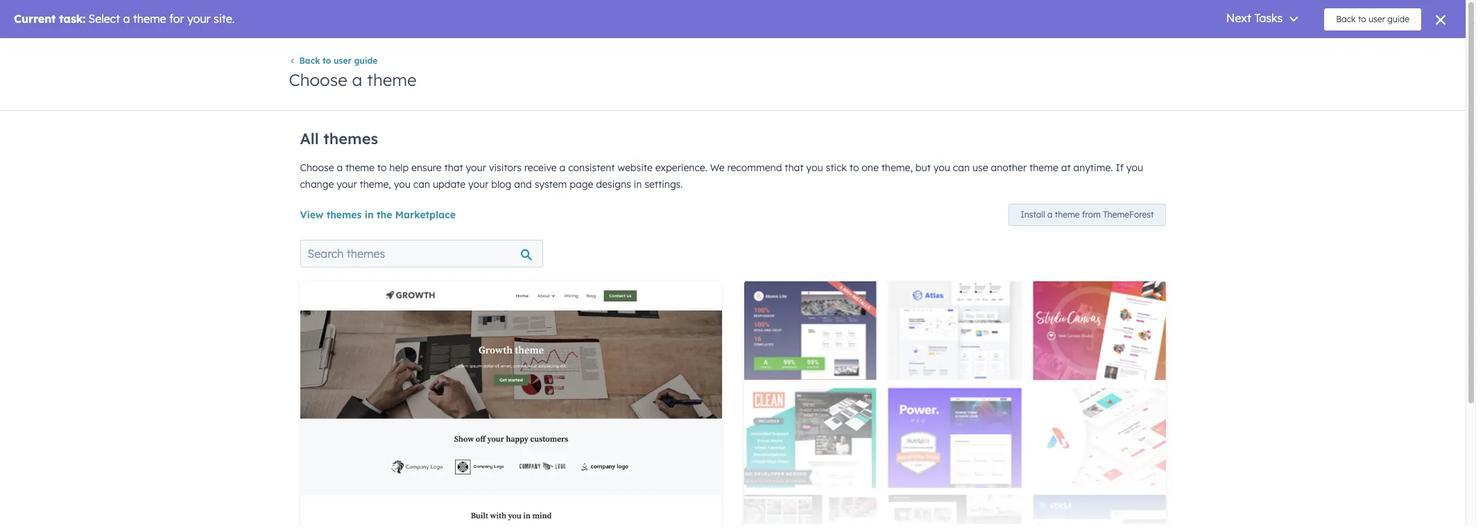Task type: describe. For each thing, give the bounding box(es) containing it.
and
[[514, 178, 532, 191]]

back to user guide link
[[289, 56, 378, 66]]

your left blog
[[468, 178, 489, 191]]

choose for choose a theme
[[289, 70, 347, 90]]

you right but at the right
[[934, 162, 950, 174]]

from
[[1082, 210, 1101, 220]]

install
[[1021, 210, 1045, 220]]

stick
[[826, 162, 847, 174]]

theme for install a theme from themeforest
[[1055, 210, 1080, 220]]

blog
[[491, 178, 512, 191]]

0 horizontal spatial in
[[365, 209, 374, 221]]

choose a theme
[[289, 70, 417, 90]]

but
[[916, 162, 931, 174]]

receive
[[524, 162, 557, 174]]

view themes in the marketplace
[[300, 209, 456, 221]]

the
[[377, 209, 392, 221]]

themes for all
[[323, 129, 378, 148]]

help
[[389, 162, 409, 174]]

theme for choose a theme
[[367, 70, 417, 90]]

install a theme from themeforest button
[[1009, 204, 1166, 226]]

we
[[710, 162, 725, 174]]

install a theme from themeforest
[[1021, 210, 1154, 220]]

you left the stick
[[806, 162, 823, 174]]

choose a theme to help ensure that your visitors receive a consistent website experience. we recommend that you stick to one theme, but you can use another theme at anytime. if you change your theme, you can update your blog and system page designs in settings.
[[300, 162, 1143, 191]]

consistent
[[568, 162, 615, 174]]

1 vertical spatial can
[[413, 178, 430, 191]]

ensure
[[411, 162, 442, 174]]

one
[[862, 162, 879, 174]]

themeforest
[[1103, 210, 1154, 220]]

choose for choose a theme to help ensure that your visitors receive a consistent website experience. we recommend that you stick to one theme, but you can use another theme at anytime. if you change your theme, you can update your blog and system page designs in settings.
[[300, 162, 334, 174]]

guide
[[354, 56, 378, 66]]

visitors
[[489, 162, 522, 174]]

2 that from the left
[[785, 162, 804, 174]]

designs
[[596, 178, 631, 191]]

theme search bar search field
[[300, 240, 543, 268]]

your right change
[[337, 178, 357, 191]]

if
[[1116, 162, 1124, 174]]

theme selection page description element
[[300, 123, 1166, 193]]

a for install a theme from themeforest
[[1048, 210, 1053, 220]]

1 horizontal spatial theme,
[[882, 162, 913, 174]]

1 that from the left
[[444, 162, 463, 174]]

themes for view
[[326, 209, 362, 221]]

view themes in the marketplace link
[[300, 209, 456, 221]]

you right if
[[1127, 162, 1143, 174]]

1 horizontal spatial to
[[377, 162, 387, 174]]



Task type: locate. For each thing, give the bounding box(es) containing it.
0 vertical spatial themes
[[323, 129, 378, 148]]

that right recommend
[[785, 162, 804, 174]]

a for choose a theme
[[352, 70, 362, 90]]

a for choose a theme to help ensure that your visitors receive a consistent website experience. we recommend that you stick to one theme, but you can use another theme at anytime. if you change your theme, you can update your blog and system page designs in settings.
[[337, 162, 343, 174]]

0 horizontal spatial that
[[444, 162, 463, 174]]

you
[[806, 162, 823, 174], [934, 162, 950, 174], [1127, 162, 1143, 174], [394, 178, 411, 191]]

at
[[1061, 162, 1071, 174]]

all themes
[[300, 129, 378, 148]]

preview image for 'growth' theme image
[[300, 282, 722, 527]]

in inside the choose a theme to help ensure that your visitors receive a consistent website experience. we recommend that you stick to one theme, but you can use another theme at anytime. if you change your theme, you can update your blog and system page designs in settings.
[[634, 178, 642, 191]]

theme, down help
[[360, 178, 391, 191]]

0 vertical spatial can
[[953, 162, 970, 174]]

0 vertical spatial theme,
[[882, 162, 913, 174]]

that
[[444, 162, 463, 174], [785, 162, 804, 174]]

recommend
[[727, 162, 782, 174]]

a down 'guide'
[[352, 70, 362, 90]]

choose
[[289, 70, 347, 90], [300, 162, 334, 174]]

to
[[323, 56, 331, 66], [377, 162, 387, 174], [850, 162, 859, 174]]

2 horizontal spatial to
[[850, 162, 859, 174]]

theme
[[367, 70, 417, 90], [346, 162, 375, 174], [1030, 162, 1059, 174], [1055, 210, 1080, 220]]

in
[[634, 178, 642, 191], [365, 209, 374, 221]]

themes right all
[[323, 129, 378, 148]]

update
[[433, 178, 466, 191]]

theme for choose a theme to help ensure that your visitors receive a consistent website experience. we recommend that you stick to one theme, but you can use another theme at anytime. if you change your theme, you can update your blog and system page designs in settings.
[[346, 162, 375, 174]]

back to user guide
[[299, 56, 378, 66]]

to left one
[[850, 162, 859, 174]]

0 vertical spatial in
[[634, 178, 642, 191]]

your left visitors
[[466, 162, 486, 174]]

a inside button
[[1048, 210, 1053, 220]]

experience.
[[655, 162, 708, 174]]

can
[[953, 162, 970, 174], [413, 178, 430, 191]]

change
[[300, 178, 334, 191]]

page
[[570, 178, 593, 191]]

another
[[991, 162, 1027, 174]]

0 horizontal spatial to
[[323, 56, 331, 66]]

in down website
[[634, 178, 642, 191]]

themes inside theme selection page description element
[[323, 129, 378, 148]]

back
[[299, 56, 320, 66]]

themes right view
[[326, 209, 362, 221]]

user
[[334, 56, 352, 66]]

can down ensure
[[413, 178, 430, 191]]

to left help
[[377, 162, 387, 174]]

0 horizontal spatial can
[[413, 178, 430, 191]]

to left user
[[323, 56, 331, 66]]

theme down 'guide'
[[367, 70, 417, 90]]

1 vertical spatial in
[[365, 209, 374, 221]]

1 horizontal spatial in
[[634, 178, 642, 191]]

anytime.
[[1074, 162, 1113, 174]]

your
[[466, 162, 486, 174], [337, 178, 357, 191], [468, 178, 489, 191]]

themes
[[323, 129, 378, 148], [326, 209, 362, 221]]

theme inside button
[[1055, 210, 1080, 220]]

0 horizontal spatial theme,
[[360, 178, 391, 191]]

1 horizontal spatial that
[[785, 162, 804, 174]]

choose down back
[[289, 70, 347, 90]]

1 vertical spatial choose
[[300, 162, 334, 174]]

website
[[618, 162, 653, 174]]

use
[[973, 162, 988, 174]]

a up 'system'
[[560, 162, 566, 174]]

can left use
[[953, 162, 970, 174]]

1 horizontal spatial can
[[953, 162, 970, 174]]

a down all themes
[[337, 162, 343, 174]]

theme down all themes
[[346, 162, 375, 174]]

1 vertical spatial themes
[[326, 209, 362, 221]]

choose up change
[[300, 162, 334, 174]]

all
[[300, 129, 319, 148]]

theme,
[[882, 162, 913, 174], [360, 178, 391, 191]]

theme, left but at the right
[[882, 162, 913, 174]]

a
[[352, 70, 362, 90], [337, 162, 343, 174], [560, 162, 566, 174], [1048, 210, 1053, 220]]

in left the
[[365, 209, 374, 221]]

marketplace
[[395, 209, 456, 221]]

a right install
[[1048, 210, 1053, 220]]

you down help
[[394, 178, 411, 191]]

system
[[535, 178, 567, 191]]

1 vertical spatial theme,
[[360, 178, 391, 191]]

choose inside the choose a theme to help ensure that your visitors receive a consistent website experience. we recommend that you stick to one theme, but you can use another theme at anytime. if you change your theme, you can update your blog and system page designs in settings.
[[300, 162, 334, 174]]

0 vertical spatial choose
[[289, 70, 347, 90]]

theme left at
[[1030, 162, 1059, 174]]

settings.
[[645, 178, 683, 191]]

theme left from on the top right of page
[[1055, 210, 1080, 220]]

view
[[300, 209, 324, 221]]

that up "update"
[[444, 162, 463, 174]]



Task type: vqa. For each thing, say whether or not it's contained in the screenshot.
from
yes



